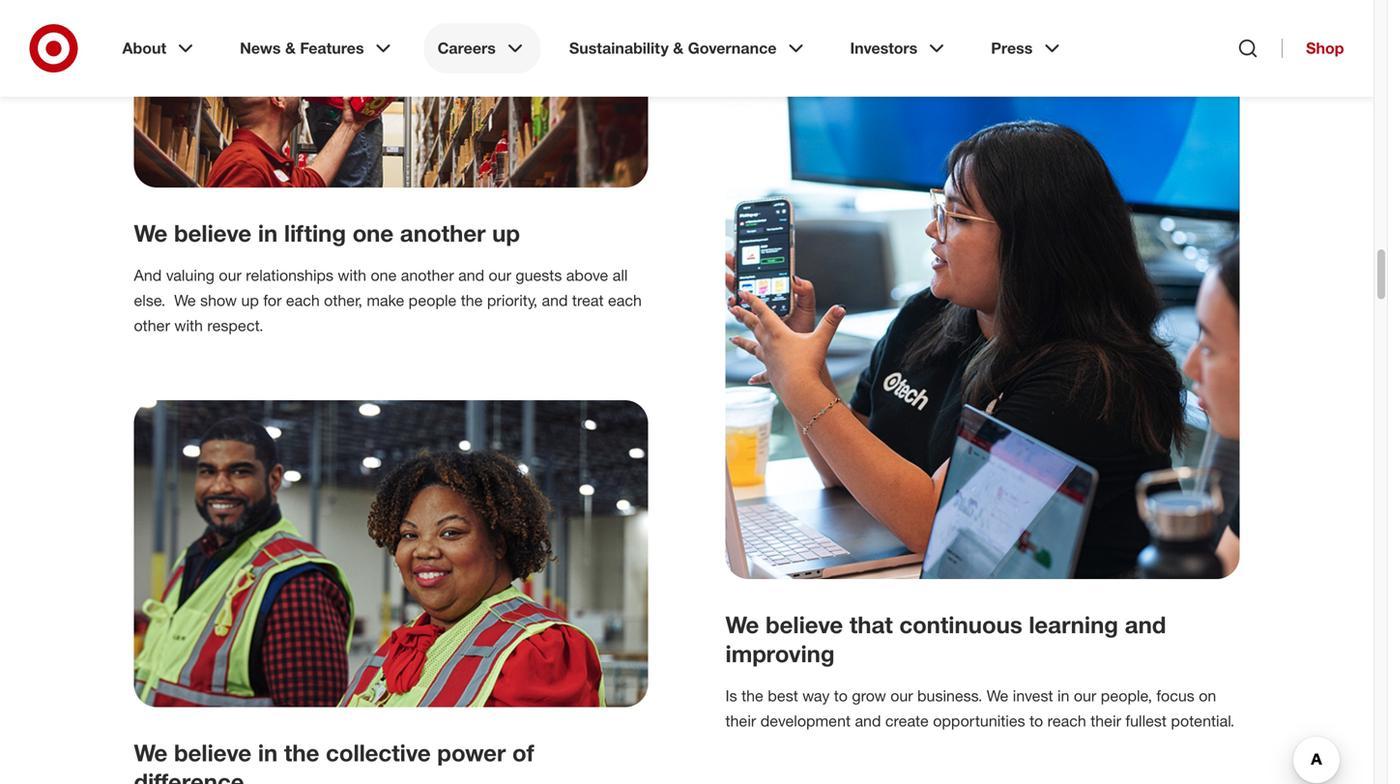 Task type: vqa. For each thing, say whether or not it's contained in the screenshot.
development
yes



Task type: locate. For each thing, give the bounding box(es) containing it.
& right 'news'
[[285, 39, 296, 58]]

0 vertical spatial believe
[[174, 219, 252, 247]]

people
[[409, 291, 457, 310]]

1 vertical spatial up
[[241, 291, 259, 310]]

believe inside the we believe that continuous learning and improving
[[766, 611, 843, 639]]

0 horizontal spatial each
[[286, 291, 320, 310]]

1 each from the left
[[286, 291, 320, 310]]

each down relationships at the top left of page
[[286, 291, 320, 310]]

&
[[285, 39, 296, 58], [673, 39, 684, 58]]

we inside is the best way to grow our business. we invest in our people, focus on their development and create opportunities to reach their fullest potential.
[[987, 686, 1009, 705]]

we inside we believe in the collective power of difference
[[134, 739, 168, 767]]

in
[[258, 219, 278, 247], [1058, 686, 1070, 705], [258, 739, 278, 767]]

0 horizontal spatial up
[[241, 291, 259, 310]]

guests
[[516, 266, 562, 285]]

create
[[886, 712, 929, 730]]

grow
[[852, 686, 886, 705]]

all
[[613, 266, 628, 285]]

0 vertical spatial the
[[461, 291, 483, 310]]

to right way
[[834, 686, 848, 705]]

believe up valuing
[[174, 219, 252, 247]]

above
[[566, 266, 609, 285]]

to
[[834, 686, 848, 705], [1030, 712, 1044, 730]]

0 horizontal spatial to
[[834, 686, 848, 705]]

each down all
[[608, 291, 642, 310]]

of
[[512, 739, 534, 767]]

0 vertical spatial with
[[338, 266, 366, 285]]

another
[[400, 219, 486, 247], [401, 266, 454, 285]]

careers link
[[424, 23, 540, 73]]

1 horizontal spatial their
[[1091, 712, 1122, 730]]

one up make
[[371, 266, 397, 285]]

0 horizontal spatial &
[[285, 39, 296, 58]]

treat
[[572, 291, 604, 310]]

our up reach
[[1074, 686, 1097, 705]]

1 vertical spatial with
[[174, 316, 203, 335]]

1 horizontal spatial the
[[461, 291, 483, 310]]

we up and
[[134, 219, 168, 247]]

news & features
[[240, 39, 364, 58]]

2 & from the left
[[673, 39, 684, 58]]

we inside the we believe that continuous learning and improving
[[726, 611, 759, 639]]

& left governance
[[673, 39, 684, 58]]

we up the difference
[[134, 739, 168, 767]]

potential.
[[1171, 712, 1235, 730]]

1 horizontal spatial &
[[673, 39, 684, 58]]

and down guests at left top
[[542, 291, 568, 310]]

believe up improving at the bottom of page
[[766, 611, 843, 639]]

invest
[[1013, 686, 1053, 705]]

1 horizontal spatial to
[[1030, 712, 1044, 730]]

2 vertical spatial in
[[258, 739, 278, 767]]

one
[[353, 219, 394, 247], [371, 266, 397, 285]]

we for we believe that continuous learning and improving
[[726, 611, 759, 639]]

power
[[437, 739, 506, 767]]

up
[[492, 219, 520, 247], [241, 291, 259, 310]]

sustainability & governance link
[[556, 23, 821, 73]]

1 vertical spatial in
[[1058, 686, 1070, 705]]

the
[[461, 291, 483, 310], [742, 686, 764, 705], [284, 739, 319, 767]]

believe
[[174, 219, 252, 247], [766, 611, 843, 639], [174, 739, 252, 767]]

the inside we believe in the collective power of difference
[[284, 739, 319, 767]]

investors
[[850, 39, 918, 58]]

believe up the difference
[[174, 739, 252, 767]]

the right is
[[742, 686, 764, 705]]

1 vertical spatial believe
[[766, 611, 843, 639]]

& for features
[[285, 39, 296, 58]]

1 their from the left
[[726, 712, 756, 730]]

and right learning
[[1125, 611, 1167, 639]]

with up other, at the top
[[338, 266, 366, 285]]

features
[[300, 39, 364, 58]]

improving
[[726, 640, 835, 668]]

we up improving at the bottom of page
[[726, 611, 759, 639]]

up up guests at left top
[[492, 219, 520, 247]]

another inside and valuing our relationships with one another and our guests above all else.  we show up for each other, make people the priority, and treat each other with respect.
[[401, 266, 454, 285]]

we believe in lifting one another up
[[134, 219, 520, 247]]

about link
[[109, 23, 211, 73]]

reach
[[1048, 712, 1087, 730]]

to down invest
[[1030, 712, 1044, 730]]

0 horizontal spatial their
[[726, 712, 756, 730]]

2 vertical spatial the
[[284, 739, 319, 767]]

and valuing our relationships with one another and our guests above all else.  we show up for each other, make people the priority, and treat each other with respect.
[[134, 266, 642, 335]]

show
[[200, 291, 237, 310]]

sustainability & governance
[[569, 39, 777, 58]]

0 horizontal spatial with
[[174, 316, 203, 335]]

0 vertical spatial in
[[258, 219, 278, 247]]

2 horizontal spatial the
[[742, 686, 764, 705]]

0 horizontal spatial the
[[284, 739, 319, 767]]

and
[[134, 266, 162, 285]]

about
[[122, 39, 166, 58]]

priority,
[[487, 291, 538, 310]]

fullest
[[1126, 712, 1167, 730]]

1 horizontal spatial each
[[608, 291, 642, 310]]

with
[[338, 266, 366, 285], [174, 316, 203, 335]]

1 horizontal spatial up
[[492, 219, 520, 247]]

1 & from the left
[[285, 39, 296, 58]]

1 vertical spatial the
[[742, 686, 764, 705]]

and
[[458, 266, 485, 285], [542, 291, 568, 310], [1125, 611, 1167, 639], [855, 712, 881, 730]]

we for we believe in the collective power of difference
[[134, 739, 168, 767]]

up left for
[[241, 291, 259, 310]]

is the best way to grow our business. we invest in our people, focus on their development and create opportunities to reach their fullest potential.
[[726, 686, 1239, 730]]

their
[[726, 712, 756, 730], [1091, 712, 1122, 730]]

and left guests at left top
[[458, 266, 485, 285]]

news
[[240, 39, 281, 58]]

we believe in the collective power of difference
[[134, 739, 534, 784]]

on
[[1199, 686, 1217, 705]]

& for governance
[[673, 39, 684, 58]]

1 vertical spatial another
[[401, 266, 454, 285]]

1 vertical spatial one
[[371, 266, 397, 285]]

0 vertical spatial another
[[400, 219, 486, 247]]

in inside is the best way to grow our business. we invest in our people, focus on their development and create opportunities to reach their fullest potential.
[[1058, 686, 1070, 705]]

each
[[286, 291, 320, 310], [608, 291, 642, 310]]

2 vertical spatial believe
[[174, 739, 252, 767]]

and inside the we believe that continuous learning and improving
[[1125, 611, 1167, 639]]

believe inside we believe in the collective power of difference
[[174, 739, 252, 767]]

their down people,
[[1091, 712, 1122, 730]]

the right people at top left
[[461, 291, 483, 310]]

is
[[726, 686, 737, 705]]

with right other at top
[[174, 316, 203, 335]]

the left "collective"
[[284, 739, 319, 767]]

one inside and valuing our relationships with one another and our guests above all else.  we show up for each other, make people the priority, and treat each other with respect.
[[371, 266, 397, 285]]

our up create
[[891, 686, 913, 705]]

best
[[768, 686, 798, 705]]

and down "grow"
[[855, 712, 881, 730]]

one right "lifting"
[[353, 219, 394, 247]]

governance
[[688, 39, 777, 58]]

other,
[[324, 291, 363, 310]]

our
[[219, 266, 242, 285], [489, 266, 511, 285], [891, 686, 913, 705], [1074, 686, 1097, 705]]

in inside we believe in the collective power of difference
[[258, 739, 278, 767]]

respect.
[[207, 316, 264, 335]]

we
[[134, 219, 168, 247], [726, 611, 759, 639], [987, 686, 1009, 705], [134, 739, 168, 767]]

development
[[761, 712, 851, 730]]

we up opportunities
[[987, 686, 1009, 705]]

continuous
[[900, 611, 1023, 639]]

their down is
[[726, 712, 756, 730]]



Task type: describe. For each thing, give the bounding box(es) containing it.
we believe that continuous learning and improving
[[726, 611, 1167, 668]]

1 vertical spatial to
[[1030, 712, 1044, 730]]

else.
[[134, 291, 166, 310]]

difference
[[134, 768, 244, 784]]

careers
[[438, 39, 496, 58]]

2 their from the left
[[1091, 712, 1122, 730]]

other
[[134, 316, 170, 335]]

valuing
[[166, 266, 215, 285]]

believe for we believe in the collective power of difference
[[174, 739, 252, 767]]

way
[[803, 686, 830, 705]]

press
[[991, 39, 1033, 58]]

we for we believe in lifting one another up
[[134, 219, 168, 247]]

collective
[[326, 739, 431, 767]]

sustainability
[[569, 39, 669, 58]]

our up priority,
[[489, 266, 511, 285]]

shop
[[1306, 39, 1344, 58]]

0 vertical spatial one
[[353, 219, 394, 247]]

our up show in the top of the page
[[219, 266, 242, 285]]

0 vertical spatial to
[[834, 686, 848, 705]]

believe for we believe in lifting one another up
[[174, 219, 252, 247]]

1 horizontal spatial with
[[338, 266, 366, 285]]

business.
[[918, 686, 983, 705]]

2 each from the left
[[608, 291, 642, 310]]

opportunities
[[933, 712, 1026, 730]]

in for we believe in lifting one another up
[[258, 219, 278, 247]]

for
[[263, 291, 282, 310]]

up inside and valuing our relationships with one another and our guests above all else.  we show up for each other, make people the priority, and treat each other with respect.
[[241, 291, 259, 310]]

focus
[[1157, 686, 1195, 705]]

believe for we believe that continuous learning and improving
[[766, 611, 843, 639]]

relationships
[[246, 266, 334, 285]]

the inside and valuing our relationships with one another and our guests above all else.  we show up for each other, make people the priority, and treat each other with respect.
[[461, 291, 483, 310]]

make
[[367, 291, 404, 310]]

learning
[[1029, 611, 1119, 639]]

lifting
[[284, 219, 346, 247]]

that
[[850, 611, 893, 639]]

investors link
[[837, 23, 962, 73]]

in for we believe in the collective power of difference
[[258, 739, 278, 767]]

people,
[[1101, 686, 1152, 705]]

press link
[[978, 23, 1077, 73]]

the inside is the best way to grow our business. we invest in our people, focus on their development and create opportunities to reach their fullest potential.
[[742, 686, 764, 705]]

news & features link
[[226, 23, 409, 73]]

0 vertical spatial up
[[492, 219, 520, 247]]

and inside is the best way to grow our business. we invest in our people, focus on their development and create opportunities to reach their fullest potential.
[[855, 712, 881, 730]]

shop link
[[1282, 39, 1344, 58]]



